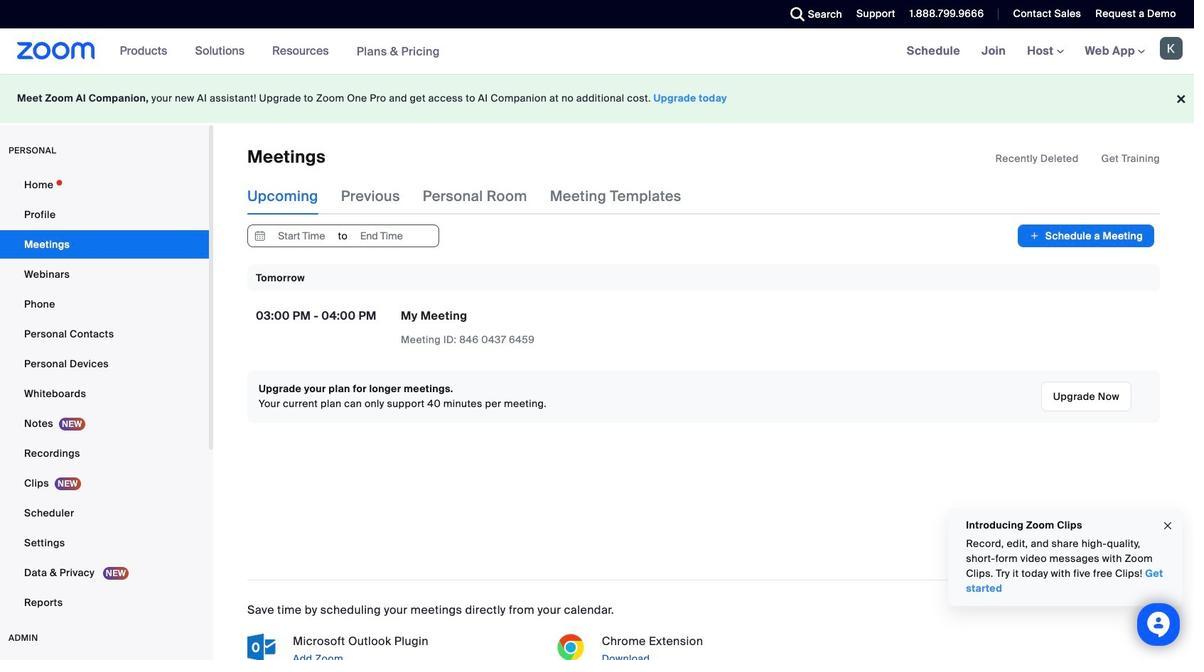 Task type: locate. For each thing, give the bounding box(es) containing it.
Date Range Picker End field
[[349, 226, 415, 247]]

meetings navigation
[[897, 28, 1195, 75]]

tabs of meeting tab list
[[248, 178, 705, 215]]

banner
[[0, 28, 1195, 75]]

personal menu menu
[[0, 171, 209, 619]]

0 vertical spatial application
[[996, 151, 1161, 166]]

Date Range Picker Start field
[[269, 226, 335, 247]]

application
[[996, 151, 1161, 166], [401, 309, 650, 348]]

profile picture image
[[1161, 37, 1183, 60]]

add image
[[1030, 229, 1040, 244]]

my meeting element
[[401, 309, 468, 324]]

close image
[[1163, 518, 1174, 534]]

product information navigation
[[109, 28, 451, 75]]

0 horizontal spatial application
[[401, 309, 650, 348]]

footer
[[0, 74, 1195, 123]]



Task type: vqa. For each thing, say whether or not it's contained in the screenshot.
Asset Management element
no



Task type: describe. For each thing, give the bounding box(es) containing it.
zoom logo image
[[17, 42, 95, 60]]

1 vertical spatial application
[[401, 309, 650, 348]]

1 horizontal spatial application
[[996, 151, 1161, 166]]

date image
[[252, 226, 269, 247]]



